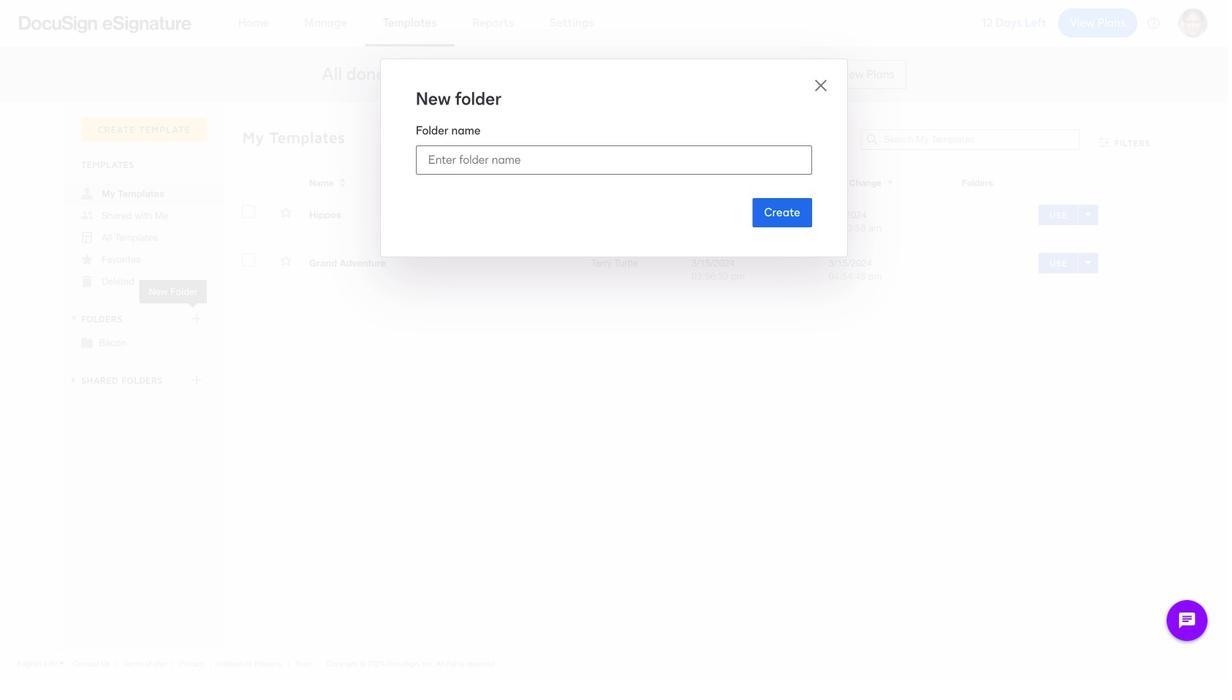 Task type: vqa. For each thing, say whether or not it's contained in the screenshot.
DOCUSIGNLOGO
no



Task type: describe. For each thing, give the bounding box(es) containing it.
more info region
[[0, 648, 1229, 680]]

folder image
[[81, 337, 93, 348]]

trash image
[[81, 276, 93, 287]]

view folders image
[[68, 313, 80, 324]]

docusign esignature image
[[19, 16, 192, 33]]



Task type: locate. For each thing, give the bounding box(es) containing it.
add grand adventure to favorites image
[[280, 255, 292, 267]]

shared image
[[81, 210, 93, 222]]

add hippos to favorites image
[[280, 207, 292, 218]]

Search My Templates text field
[[884, 130, 1080, 149]]

Enter folder name text field
[[417, 146, 812, 174]]

star filled image
[[81, 254, 93, 266]]

templates image
[[81, 232, 93, 244]]

user image
[[81, 188, 93, 200]]



